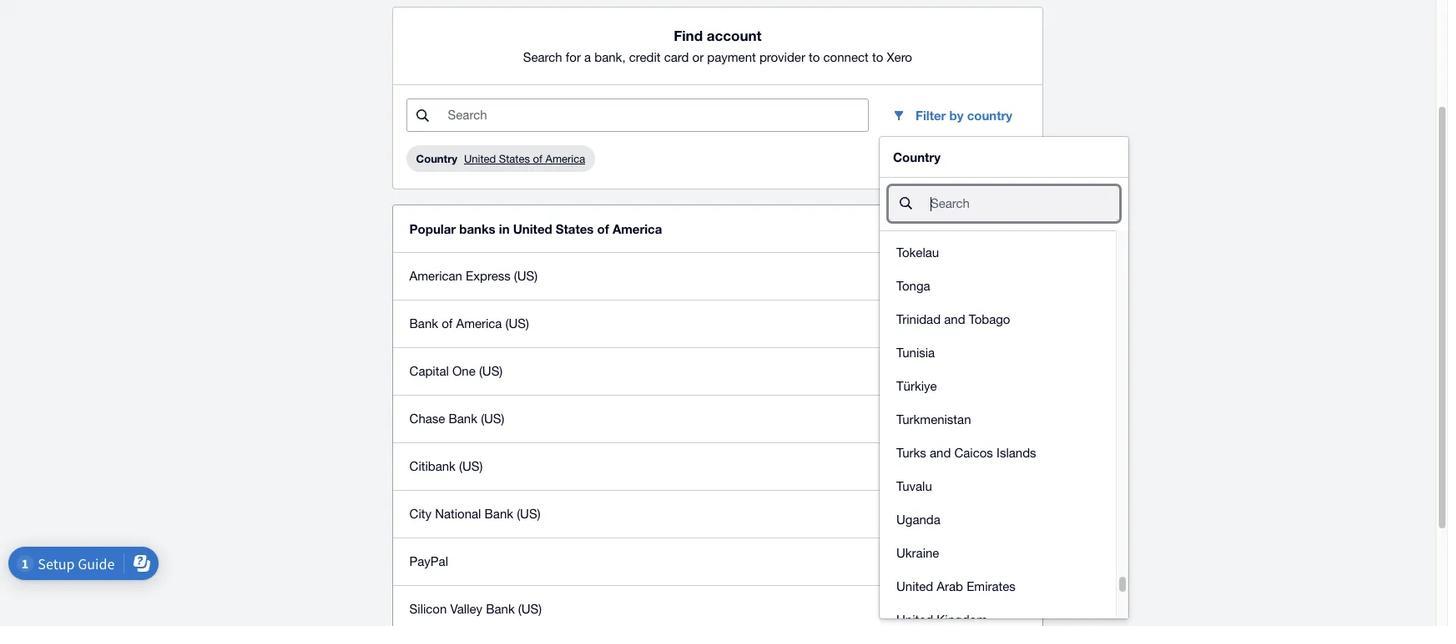 Task type: describe. For each thing, give the bounding box(es) containing it.
states inside country united states of america
[[499, 152, 530, 165]]

1 vertical spatial united
[[513, 221, 553, 236]]

tokelau
[[897, 246, 940, 260]]

country group
[[880, 137, 1129, 626]]

citibank (us)
[[410, 459, 483, 474]]

turks and caicos islands button
[[880, 437, 1117, 470]]

citibank (us) link
[[393, 443, 1043, 490]]

popular banks in united states of america
[[410, 221, 663, 236]]

caicos
[[955, 446, 994, 460]]

filter by country
[[916, 108, 1013, 123]]

national
[[435, 507, 481, 521]]

chase bank (us) link
[[393, 395, 1043, 443]]

turks and caicos islands
[[897, 446, 1037, 460]]

tunisia button
[[880, 337, 1117, 370]]

america inside "link"
[[456, 317, 502, 331]]

ukraine
[[897, 546, 940, 560]]

turks
[[897, 446, 927, 460]]

america inside country united states of america
[[546, 152, 586, 165]]

(us) down express
[[506, 317, 529, 331]]

of inside country united states of america
[[533, 152, 543, 165]]

citibank
[[410, 459, 456, 474]]

2 to from the left
[[873, 50, 884, 64]]

payment
[[708, 50, 756, 64]]

uganda
[[897, 513, 941, 527]]

1 vertical spatial of
[[598, 221, 609, 236]]

united arab emirates
[[897, 580, 1016, 594]]

türkiye button
[[880, 370, 1117, 403]]

in
[[499, 221, 510, 236]]

silicon valley bank (us) link
[[393, 585, 1043, 626]]

2 horizontal spatial america
[[613, 221, 663, 236]]

islands
[[997, 446, 1037, 460]]

xero
[[887, 50, 913, 64]]

tokelau button
[[880, 236, 1117, 270]]

country
[[968, 108, 1013, 123]]

express
[[466, 269, 511, 283]]

turkmenistan
[[897, 413, 972, 427]]

and for turks
[[930, 446, 951, 460]]

bank of america (us)
[[410, 317, 529, 331]]

trinidad
[[897, 312, 941, 327]]

(us) right citibank
[[459, 459, 483, 474]]

chase
[[410, 412, 445, 426]]

ukraine button
[[880, 537, 1117, 570]]

american express (us) link
[[393, 252, 1043, 300]]

chase bank (us)
[[410, 412, 505, 426]]

or
[[693, 50, 704, 64]]

tonga
[[897, 279, 931, 293]]

(us) right express
[[514, 269, 538, 283]]

silicon
[[410, 602, 447, 616]]

silicon valley bank (us)
[[410, 602, 542, 616]]

trinidad and tobago
[[897, 312, 1011, 327]]

1 vertical spatial states
[[556, 221, 594, 236]]

bank right chase
[[449, 412, 478, 426]]

city
[[410, 507, 432, 521]]

united arab emirates button
[[880, 570, 1117, 604]]



Task type: locate. For each thing, give the bounding box(es) containing it.
bank up capital
[[410, 317, 438, 331]]

paypal
[[410, 555, 448, 569]]

2 horizontal spatial united
[[897, 580, 934, 594]]

find account search for a bank, credit card or payment provider to connect to xero
[[523, 27, 913, 64]]

states right the in
[[556, 221, 594, 236]]

0 horizontal spatial states
[[499, 152, 530, 165]]

2 vertical spatial united
[[897, 580, 934, 594]]

united inside button
[[897, 580, 934, 594]]

and right the turks
[[930, 446, 951, 460]]

states up the in
[[499, 152, 530, 165]]

bank
[[410, 317, 438, 331], [449, 412, 478, 426], [485, 507, 514, 521], [486, 602, 515, 616]]

1 horizontal spatial america
[[546, 152, 586, 165]]

capital
[[410, 364, 449, 378]]

and
[[945, 312, 966, 327], [930, 446, 951, 460]]

a
[[585, 50, 591, 64]]

account
[[707, 27, 762, 44]]

bank right valley
[[486, 602, 515, 616]]

1 horizontal spatial of
[[533, 152, 543, 165]]

1 horizontal spatial states
[[556, 221, 594, 236]]

to left "xero"
[[873, 50, 884, 64]]

2 horizontal spatial of
[[598, 221, 609, 236]]

provider
[[760, 50, 806, 64]]

card
[[664, 50, 689, 64]]

tuvalu button
[[880, 470, 1117, 504]]

(us)
[[514, 269, 538, 283], [506, 317, 529, 331], [479, 364, 503, 378], [481, 412, 505, 426], [459, 459, 483, 474], [517, 507, 541, 521], [519, 602, 542, 616]]

filter
[[916, 108, 947, 123]]

country for country
[[894, 149, 941, 165]]

0 vertical spatial states
[[499, 152, 530, 165]]

paypal link
[[393, 538, 1043, 585]]

trinidad and tobago button
[[880, 303, 1117, 337]]

and inside button
[[945, 312, 966, 327]]

and for trinidad
[[945, 312, 966, 327]]

popular
[[410, 221, 456, 236]]

0 vertical spatial of
[[533, 152, 543, 165]]

country inside country group
[[894, 149, 941, 165]]

to
[[809, 50, 820, 64], [873, 50, 884, 64]]

united
[[464, 152, 496, 165], [513, 221, 553, 236], [897, 580, 934, 594]]

filter by country button
[[879, 99, 1027, 132]]

togo button
[[880, 203, 1117, 236]]

for
[[566, 50, 581, 64]]

city national bank (us) link
[[393, 490, 1043, 538]]

united right the in
[[513, 221, 553, 236]]

bank,
[[595, 50, 626, 64]]

america
[[546, 152, 586, 165], [613, 221, 663, 236], [456, 317, 502, 331]]

arab
[[937, 580, 964, 594]]

(us) right valley
[[519, 602, 542, 616]]

banks
[[460, 221, 496, 236]]

1 to from the left
[[809, 50, 820, 64]]

tuvalu
[[897, 479, 933, 494]]

of inside bank of america (us) "link"
[[442, 317, 453, 331]]

united inside country united states of america
[[464, 152, 496, 165]]

country for country united states of america
[[416, 152, 458, 165]]

(us) right one
[[479, 364, 503, 378]]

2 vertical spatial america
[[456, 317, 502, 331]]

1 vertical spatial and
[[930, 446, 951, 460]]

1 horizontal spatial united
[[513, 221, 553, 236]]

tunisia
[[897, 346, 935, 360]]

0 vertical spatial america
[[546, 152, 586, 165]]

turkmenistan button
[[880, 403, 1117, 437]]

1 horizontal spatial country
[[894, 149, 941, 165]]

0 horizontal spatial america
[[456, 317, 502, 331]]

country united states of america
[[416, 152, 586, 165]]

emirates
[[967, 580, 1016, 594]]

Search field
[[446, 99, 869, 131]]

states
[[499, 152, 530, 165], [556, 221, 594, 236]]

uganda button
[[880, 504, 1117, 537]]

Search search field
[[930, 188, 1119, 220]]

city national bank (us)
[[410, 507, 541, 521]]

one
[[453, 364, 476, 378]]

country
[[894, 149, 941, 165], [416, 152, 458, 165]]

connect
[[824, 50, 869, 64]]

valley
[[451, 602, 483, 616]]

0 horizontal spatial country
[[416, 152, 458, 165]]

to left "connect"
[[809, 50, 820, 64]]

find
[[674, 27, 703, 44]]

togo
[[897, 212, 924, 226]]

american express (us)
[[410, 269, 538, 283]]

0 horizontal spatial of
[[442, 317, 453, 331]]

0 vertical spatial united
[[464, 152, 496, 165]]

2 vertical spatial of
[[442, 317, 453, 331]]

türkiye
[[897, 379, 938, 393]]

country up the popular
[[416, 152, 458, 165]]

credit
[[629, 50, 661, 64]]

1 horizontal spatial to
[[873, 50, 884, 64]]

country down filter
[[894, 149, 941, 165]]

0 horizontal spatial united
[[464, 152, 496, 165]]

american
[[410, 269, 463, 283]]

0 vertical spatial and
[[945, 312, 966, 327]]

by
[[950, 108, 964, 123]]

and inside button
[[930, 446, 951, 460]]

united down ukraine
[[897, 580, 934, 594]]

united up banks at left
[[464, 152, 496, 165]]

bank of america (us) link
[[393, 300, 1043, 347]]

and left "tobago"
[[945, 312, 966, 327]]

tonga button
[[880, 270, 1117, 303]]

tobago
[[969, 312, 1011, 327]]

capital one (us) link
[[393, 347, 1043, 395]]

capital one (us)
[[410, 364, 503, 378]]

1 vertical spatial america
[[613, 221, 663, 236]]

(us) down capital one (us)
[[481, 412, 505, 426]]

bank right national
[[485, 507, 514, 521]]

(us) right national
[[517, 507, 541, 521]]

0 horizontal spatial to
[[809, 50, 820, 64]]

search
[[523, 50, 563, 64]]

of
[[533, 152, 543, 165], [598, 221, 609, 236], [442, 317, 453, 331]]



Task type: vqa. For each thing, say whether or not it's contained in the screenshot.
the rightmost svg icon
no



